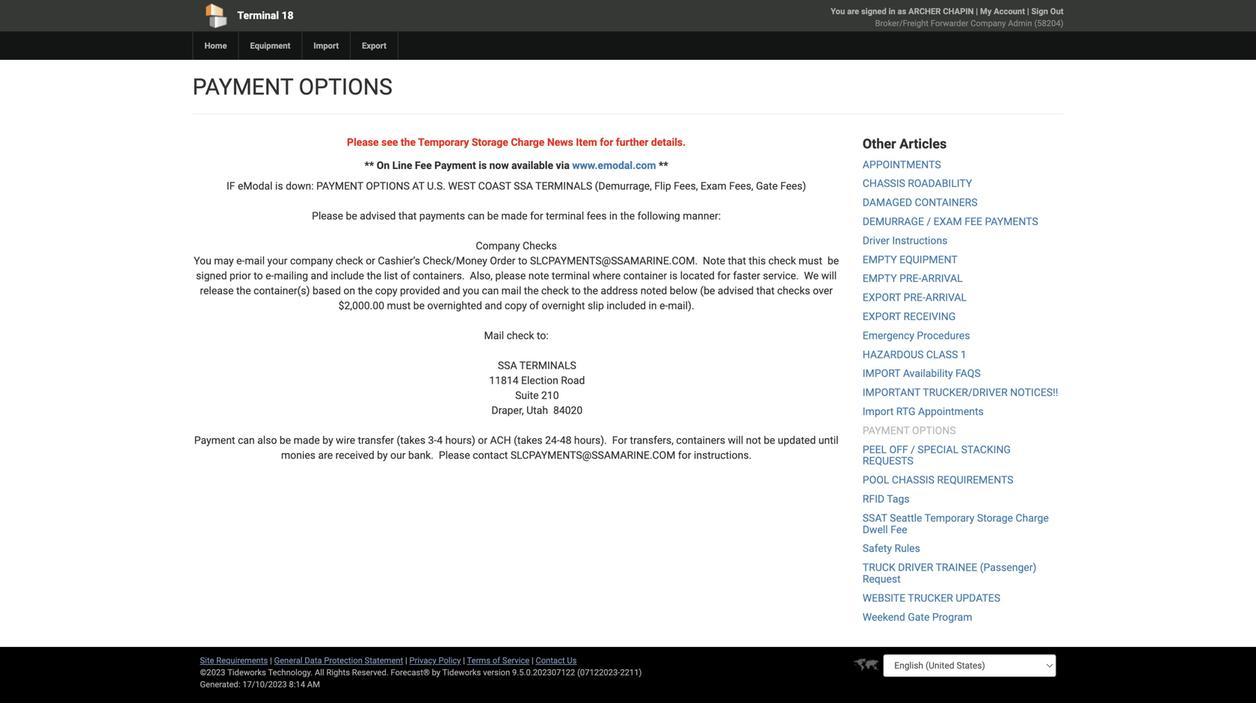 Task type: vqa. For each thing, say whether or not it's contained in the screenshot.
criteria
no



Task type: describe. For each thing, give the bounding box(es) containing it.
0 horizontal spatial advised
[[360, 210, 396, 222]]

appointments
[[919, 405, 984, 418]]

1 ** from the left
[[365, 159, 374, 172]]

2 export from the top
[[863, 310, 901, 323]]

generated:
[[200, 680, 240, 689]]

2 ** from the left
[[659, 159, 668, 172]]

please for please be advised that payments can be made for terminal fees in the following manner:
[[312, 210, 343, 222]]

company
[[290, 255, 333, 267]]

can inside company checks you may e-mail your company check or cashier's check/money order to slcpayments@ssamarine.com.  note that this check must  be signed prior to e-mailing and include the list of containers.  also, please note terminal where container is located for faster service.  we will release the container(s) based on the copy provided and you can mail the check to the address noted below (be advised that checks over $2,000.00 must be overnighted and copy of overnight slip included in e-mail).
[[482, 285, 499, 297]]

import rtg appointments link
[[863, 405, 984, 418]]

0 vertical spatial and
[[311, 270, 328, 282]]

0 vertical spatial fee
[[415, 159, 432, 172]]

broker/freight
[[876, 18, 929, 28]]

see
[[382, 136, 398, 148]]

0 horizontal spatial storage
[[472, 136, 508, 148]]

0 vertical spatial chassis
[[863, 177, 906, 190]]

be right also
[[280, 434, 291, 447]]

faqs
[[956, 367, 981, 380]]

election
[[521, 375, 559, 387]]

item
[[576, 136, 597, 148]]

exam
[[701, 180, 727, 192]]

0 vertical spatial terminal
[[546, 210, 584, 222]]

admin
[[1008, 18, 1033, 28]]

protection
[[324, 656, 363, 665]]

equipment
[[900, 253, 958, 266]]

1 (takes from the left
[[397, 434, 426, 447]]

all
[[315, 668, 324, 677]]

service
[[502, 656, 530, 665]]

2 vertical spatial that
[[757, 285, 775, 297]]

requests
[[863, 455, 914, 467]]

0 vertical spatial gate
[[756, 180, 778, 192]]

privacy
[[410, 656, 437, 665]]

(07122023-
[[578, 668, 620, 677]]

the down (demurrage,
[[620, 210, 635, 222]]

site requirements | general data protection statement | privacy policy | terms of service | contact us ©2023 tideworks technology. all rights reserved. forecast® by tideworks version 9.5.0.202307122 (07122023-2211) generated: 17/10/2023 8:14 am
[[200, 656, 642, 689]]

0 horizontal spatial copy
[[375, 285, 398, 297]]

included
[[607, 300, 646, 312]]

1 horizontal spatial is
[[479, 159, 487, 172]]

payments
[[419, 210, 465, 222]]

export pre-arrival link
[[863, 291, 967, 304]]

0 vertical spatial payment
[[435, 159, 476, 172]]

terms
[[467, 656, 491, 665]]

made inside payment can also be made by wire transfer (takes 3-4 hours) or ach (takes 24-48 hours).  for transfers, containers will not be updated until monies are received by our bank.  please contact slcpayments@ssamarine.com for instructions.
[[294, 434, 320, 447]]

1 horizontal spatial to
[[518, 255, 528, 267]]

1 horizontal spatial payment
[[316, 180, 363, 192]]

instructions
[[893, 234, 948, 247]]

1 vertical spatial and
[[443, 285, 460, 297]]

the down note on the top
[[524, 285, 539, 297]]

company checks you may e-mail your company check or cashier's check/money order to slcpayments@ssamarine.com.  note that this check must  be signed prior to e-mailing and include the list of containers.  also, please note terminal where container is located for faster service.  we will release the container(s) based on the copy provided and you can mail the check to the address noted below (be advised that checks over $2,000.00 must be overnighted and copy of overnight slip included in e-mail).
[[194, 240, 839, 312]]

cashier's
[[378, 255, 420, 267]]

contact us link
[[536, 656, 577, 665]]

0 vertical spatial charge
[[511, 136, 545, 148]]

company inside company checks you may e-mail your company check or cashier's check/money order to slcpayments@ssamarine.com.  note that this check must  be signed prior to e-mailing and include the list of containers.  also, please note terminal where container is located for faster service.  we will release the container(s) based on the copy provided and you can mail the check to the address noted below (be advised that checks over $2,000.00 must be overnighted and copy of overnight slip included in e-mail).
[[476, 240, 520, 252]]

please for please see the temporary storage charge news item for further details.
[[347, 136, 379, 148]]

0 vertical spatial payment
[[193, 74, 293, 100]]

may
[[214, 255, 234, 267]]

suite
[[515, 389, 539, 402]]

the right see
[[401, 136, 416, 148]]

1 export from the top
[[863, 291, 901, 304]]

©2023 tideworks
[[200, 668, 266, 677]]

containers
[[915, 196, 978, 209]]

payments
[[985, 215, 1039, 228]]

storage inside other articles appointments chassis roadability damaged containers demurrage / exam fee payments driver instructions empty equipment empty pre-arrival export pre-arrival export receiving emergency procedures hazardous class 1 import availability faqs important trucker/driver notices!! import rtg appointments payment options peel off / special stacking requests pool chassis requirements rfid tags ssat seattle temporary storage charge dwell fee safety rules truck driver trainee (passenger) request website trucker updates weekend gate program
[[977, 512, 1013, 524]]

1 vertical spatial arrival
[[926, 291, 967, 304]]

can inside payment can also be made by wire transfer (takes 3-4 hours) or ach (takes 24-48 hours).  for transfers, containers will not be updated until monies are received by our bank.  please contact slcpayments@ssamarine.com for instructions.
[[238, 434, 255, 447]]

0 horizontal spatial of
[[401, 270, 410, 282]]

other
[[863, 136, 897, 152]]

website
[[863, 592, 906, 604]]

for inside company checks you may e-mail your company check or cashier's check/money order to slcpayments@ssamarine.com.  note that this check must  be signed prior to e-mailing and include the list of containers.  also, please note terminal where container is located for faster service.  we will release the container(s) based on the copy provided and you can mail the check to the address noted below (be advised that checks over $2,000.00 must be overnighted and copy of overnight slip included in e-mail).
[[718, 270, 731, 282]]

please inside payment can also be made by wire transfer (takes 3-4 hours) or ach (takes 24-48 hours).  for transfers, containers will not be updated until monies are received by our bank.  please contact slcpayments@ssamarine.com for instructions.
[[439, 449, 470, 462]]

0 vertical spatial that
[[399, 210, 417, 222]]

terminal
[[237, 9, 279, 22]]

transfer
[[358, 434, 394, 447]]

1
[[961, 348, 967, 361]]

0 vertical spatial options
[[299, 74, 393, 100]]

terminal 18 link
[[193, 0, 543, 31]]

stacking
[[962, 443, 1011, 456]]

0 vertical spatial made
[[501, 210, 528, 222]]

important trucker/driver notices!! link
[[863, 386, 1059, 399]]

flip
[[655, 180, 671, 192]]

payment inside payment can also be made by wire transfer (takes 3-4 hours) or ach (takes 24-48 hours).  for transfers, containers will not be updated until monies are received by our bank.  please contact slcpayments@ssamarine.com for instructions.
[[194, 434, 235, 447]]

0 vertical spatial arrival
[[922, 272, 963, 285]]

down:
[[286, 180, 314, 192]]

1 vertical spatial /
[[911, 443, 915, 456]]

1 horizontal spatial e-
[[266, 270, 274, 282]]

driver instructions link
[[863, 234, 948, 247]]

terminals inside ssa terminals 11814 election road suite 210 draper, utah  84020
[[520, 360, 577, 372]]

2 horizontal spatial e-
[[660, 300, 668, 312]]

line
[[392, 159, 412, 172]]

gate inside other articles appointments chassis roadability damaged containers demurrage / exam fee payments driver instructions empty equipment empty pre-arrival export pre-arrival export receiving emergency procedures hazardous class 1 import availability faqs important trucker/driver notices!! import rtg appointments payment options peel off / special stacking requests pool chassis requirements rfid tags ssat seattle temporary storage charge dwell fee safety rules truck driver trainee (passenger) request website trucker updates weekend gate program
[[908, 611, 930, 623]]

0 vertical spatial ssa
[[514, 180, 533, 192]]

18
[[282, 9, 294, 22]]

available
[[512, 159, 554, 172]]

damaged
[[863, 196, 913, 209]]

8:14
[[289, 680, 305, 689]]

1 fees, from the left
[[674, 180, 698, 192]]

overnighted
[[427, 300, 482, 312]]

0 horizontal spatial by
[[323, 434, 333, 447]]

be up over
[[828, 255, 839, 267]]

1 horizontal spatial mail
[[502, 285, 522, 297]]

will inside payment can also be made by wire transfer (takes 3-4 hours) or ach (takes 24-48 hours).  for transfers, containers will not be updated until monies are received by our bank.  please contact slcpayments@ssamarine.com for instructions.
[[728, 434, 744, 447]]

below
[[670, 285, 698, 297]]

2 horizontal spatial to
[[572, 285, 581, 297]]

on
[[377, 159, 390, 172]]

the down prior
[[236, 285, 251, 297]]

0 vertical spatial mail
[[245, 255, 265, 267]]

| left my
[[976, 6, 978, 16]]

tags
[[887, 493, 910, 505]]

for inside payment can also be made by wire transfer (takes 3-4 hours) or ach (takes 24-48 hours).  for transfers, containers will not be updated until monies are received by our bank.  please contact slcpayments@ssamarine.com for instructions.
[[678, 449, 692, 462]]

be down the coast
[[487, 210, 499, 222]]

articles
[[900, 136, 947, 152]]

equipment link
[[238, 31, 302, 60]]

please be advised that payments can be made for terminal fees in the following manner:
[[312, 210, 721, 222]]

the up $2,000.00
[[358, 285, 373, 297]]

export link
[[350, 31, 398, 60]]

based
[[313, 285, 341, 297]]

ssa terminals 11814 election road suite 210 draper, utah  84020
[[448, 360, 585, 417]]

further
[[616, 136, 649, 148]]

import link
[[302, 31, 350, 60]]

2 (takes from the left
[[514, 434, 543, 447]]

appointments link
[[863, 158, 941, 171]]

1 vertical spatial to
[[254, 270, 263, 282]]

charge inside other articles appointments chassis roadability damaged containers demurrage / exam fee payments driver instructions empty equipment empty pre-arrival export pre-arrival export receiving emergency procedures hazardous class 1 import availability faqs important trucker/driver notices!! import rtg appointments payment options peel off / special stacking requests pool chassis requirements rfid tags ssat seattle temporary storage charge dwell fee safety rules truck driver trainee (passenger) request website trucker updates weekend gate program
[[1016, 512, 1049, 524]]

1 vertical spatial is
[[275, 180, 283, 192]]

1 vertical spatial options
[[366, 180, 410, 192]]

for up checks
[[530, 210, 543, 222]]

forwarder
[[931, 18, 969, 28]]

draper,
[[492, 404, 524, 417]]

sign out link
[[1032, 6, 1064, 16]]

11814
[[489, 375, 519, 387]]

1 vertical spatial chassis
[[892, 474, 935, 486]]

seattle
[[890, 512, 923, 524]]

special
[[918, 443, 959, 456]]

| left sign
[[1028, 6, 1030, 16]]

rfid
[[863, 493, 885, 505]]

weekend gate program link
[[863, 611, 973, 623]]

slcpayments@ssamarine.com
[[511, 449, 676, 462]]

0 vertical spatial temporary
[[418, 136, 469, 148]]

statement
[[365, 656, 403, 665]]

version
[[483, 668, 510, 677]]

at
[[412, 180, 425, 192]]

utah
[[527, 404, 548, 417]]

| up tideworks
[[463, 656, 465, 665]]

0 vertical spatial pre-
[[900, 272, 922, 285]]

2 vertical spatial and
[[485, 300, 502, 312]]

out
[[1051, 6, 1064, 16]]



Task type: locate. For each thing, give the bounding box(es) containing it.
and
[[311, 270, 328, 282], [443, 285, 460, 297], [485, 300, 502, 312]]

reserved.
[[352, 668, 389, 677]]

signed left as
[[862, 6, 887, 16]]

ach
[[490, 434, 511, 447]]

class
[[927, 348, 958, 361]]

1 horizontal spatial that
[[728, 255, 746, 267]]

are right monies
[[318, 449, 333, 462]]

ssa up the 11814
[[498, 360, 517, 372]]

demurrage
[[863, 215, 924, 228]]

copy up mail check to:
[[505, 300, 527, 312]]

storage down requirements
[[977, 512, 1013, 524]]

can down also,
[[482, 285, 499, 297]]

mailing
[[274, 270, 308, 282]]

payment up peel
[[863, 424, 910, 437]]

in left as
[[889, 6, 896, 16]]

can left also
[[238, 434, 255, 447]]

please down hours)
[[439, 449, 470, 462]]

ssa
[[514, 180, 533, 192], [498, 360, 517, 372]]

or inside company checks you may e-mail your company check or cashier's check/money order to slcpayments@ssamarine.com.  note that this check must  be signed prior to e-mailing and include the list of containers.  also, please note terminal where container is located for faster service.  we will release the container(s) based on the copy provided and you can mail the check to the address noted below (be advised that checks over $2,000.00 must be overnighted and copy of overnight slip included in e-mail).
[[366, 255, 375, 267]]

prior
[[230, 270, 251, 282]]

terminals
[[536, 180, 593, 192], [520, 360, 577, 372]]

2 vertical spatial options
[[913, 424, 956, 437]]

0 horizontal spatial you
[[194, 255, 212, 267]]

and up overnighted
[[443, 285, 460, 297]]

1 horizontal spatial are
[[847, 6, 860, 16]]

also,
[[470, 270, 493, 282]]

is up below
[[670, 270, 678, 282]]

0 horizontal spatial that
[[399, 210, 417, 222]]

2 horizontal spatial payment
[[863, 424, 910, 437]]

and up based
[[311, 270, 328, 282]]

1 vertical spatial signed
[[196, 270, 227, 282]]

account
[[994, 6, 1025, 16]]

import left the export link
[[314, 41, 339, 50]]

will up over
[[822, 270, 837, 282]]

0 horizontal spatial payment
[[194, 434, 235, 447]]

1 vertical spatial payment
[[194, 434, 235, 447]]

road
[[561, 375, 585, 387]]

will left not
[[728, 434, 744, 447]]

rights
[[326, 668, 350, 677]]

in inside you are signed in as archer chapin | my account | sign out broker/freight forwarder company admin (58204)
[[889, 6, 896, 16]]

noted
[[641, 285, 667, 297]]

exam
[[934, 215, 962, 228]]

of up 'version'
[[493, 656, 500, 665]]

2 horizontal spatial please
[[439, 449, 470, 462]]

0 horizontal spatial are
[[318, 449, 333, 462]]

0 horizontal spatial fees,
[[674, 180, 698, 192]]

gate down trucker
[[908, 611, 930, 623]]

| up the 9.5.0.202307122
[[532, 656, 534, 665]]

(passenger)
[[980, 561, 1037, 574]]

| left general
[[270, 656, 272, 665]]

in down "noted"
[[649, 300, 657, 312]]

1 horizontal spatial made
[[501, 210, 528, 222]]

terminal inside company checks you may e-mail your company check or cashier's check/money order to slcpayments@ssamarine.com.  note that this check must  be signed prior to e-mailing and include the list of containers.  also, please note terminal where container is located for faster service.  we will release the container(s) based on the copy provided and you can mail the check to the address noted below (be advised that checks over $2,000.00 must be overnighted and copy of overnight slip included in e-mail).
[[552, 270, 590, 282]]

arrival up receiving
[[926, 291, 967, 304]]

e- up prior
[[236, 255, 245, 267]]

2 vertical spatial payment
[[863, 424, 910, 437]]

now
[[490, 159, 509, 172]]

0 vertical spatial you
[[831, 6, 845, 16]]

slip
[[588, 300, 604, 312]]

truck driver trainee (passenger) request link
[[863, 561, 1037, 585]]

safety
[[863, 542, 892, 555]]

empty down 'empty equipment' "link"
[[863, 272, 897, 285]]

0 horizontal spatial to
[[254, 270, 263, 282]]

0 vertical spatial terminals
[[536, 180, 593, 192]]

4
[[437, 434, 443, 447]]

e- down "noted"
[[660, 300, 668, 312]]

my account link
[[980, 6, 1025, 16]]

charge
[[511, 136, 545, 148], [1016, 512, 1049, 524]]

you inside company checks you may e-mail your company check or cashier's check/money order to slcpayments@ssamarine.com.  note that this check must  be signed prior to e-mailing and include the list of containers.  also, please note terminal where container is located for faster service.  we will release the container(s) based on the copy provided and you can mail the check to the address noted below (be advised that checks over $2,000.00 must be overnighted and copy of overnight slip included in e-mail).
[[194, 255, 212, 267]]

1 horizontal spatial and
[[443, 285, 460, 297]]

please
[[495, 270, 526, 282]]

is
[[479, 159, 487, 172], [275, 180, 283, 192], [670, 270, 678, 282]]

not
[[746, 434, 761, 447]]

options down on
[[366, 180, 410, 192]]

1 horizontal spatial import
[[863, 405, 894, 418]]

trainee
[[936, 561, 978, 574]]

chapin
[[943, 6, 974, 16]]

by left our
[[377, 449, 388, 462]]

of right list
[[401, 270, 410, 282]]

payment
[[435, 159, 476, 172], [194, 434, 235, 447]]

1 vertical spatial will
[[728, 434, 744, 447]]

0 vertical spatial advised
[[360, 210, 396, 222]]

home link
[[193, 31, 238, 60]]

be down provided
[[413, 300, 425, 312]]

company up the order
[[476, 240, 520, 252]]

2 vertical spatial by
[[432, 668, 441, 677]]

2 vertical spatial to
[[572, 285, 581, 297]]

are inside payment can also be made by wire transfer (takes 3-4 hours) or ach (takes 24-48 hours).  for transfers, containers will not be updated until monies are received by our bank.  please contact slcpayments@ssamarine.com for instructions.
[[318, 449, 333, 462]]

by inside "site requirements | general data protection statement | privacy policy | terms of service | contact us ©2023 tideworks technology. all rights reserved. forecast® by tideworks version 9.5.0.202307122 (07122023-2211) generated: 17/10/2023 8:14 am"
[[432, 668, 441, 677]]

dwell
[[863, 523, 888, 536]]

1 horizontal spatial fees,
[[729, 180, 754, 192]]

you inside you are signed in as archer chapin | my account | sign out broker/freight forwarder company admin (58204)
[[831, 6, 845, 16]]

signed inside company checks you may e-mail your company check or cashier's check/money order to slcpayments@ssamarine.com.  note that this check must  be signed prior to e-mailing and include the list of containers.  also, please note terminal where container is located for faster service.  we will release the container(s) based on the copy provided and you can mail the check to the address noted below (be advised that checks over $2,000.00 must be overnighted and copy of overnight slip included in e-mail).
[[196, 270, 227, 282]]

terminal 18
[[237, 9, 294, 22]]

2 fees, from the left
[[729, 180, 754, 192]]

fees, right exam
[[729, 180, 754, 192]]

1 horizontal spatial (takes
[[514, 434, 543, 447]]

address
[[601, 285, 638, 297]]

by left wire
[[323, 434, 333, 447]]

0 vertical spatial to
[[518, 255, 528, 267]]

check right this
[[769, 255, 796, 267]]

for right item
[[600, 136, 614, 148]]

west
[[448, 180, 476, 192]]

0 vertical spatial can
[[468, 210, 485, 222]]

advised
[[360, 210, 396, 222], [718, 285, 754, 297]]

0 horizontal spatial e-
[[236, 255, 245, 267]]

0 horizontal spatial gate
[[756, 180, 778, 192]]

0 horizontal spatial fee
[[415, 159, 432, 172]]

1 vertical spatial in
[[610, 210, 618, 222]]

0 horizontal spatial please
[[312, 210, 343, 222]]

temporary up u.s.
[[418, 136, 469, 148]]

1 vertical spatial e-
[[266, 270, 274, 282]]

terms of service link
[[467, 656, 530, 665]]

that
[[399, 210, 417, 222], [728, 255, 746, 267], [757, 285, 775, 297]]

are left as
[[847, 6, 860, 16]]

export up emergency
[[863, 310, 901, 323]]

advised up the cashier's
[[360, 210, 396, 222]]

copy down list
[[375, 285, 398, 297]]

pre- down 'empty equipment' "link"
[[900, 272, 922, 285]]

trucker
[[908, 592, 953, 604]]

in inside company checks you may e-mail your company check or cashier's check/money order to slcpayments@ssamarine.com.  note that this check must  be signed prior to e-mailing and include the list of containers.  also, please note terminal where container is located for faster service.  we will release the container(s) based on the copy provided and you can mail the check to the address noted below (be advised that checks over $2,000.00 must be overnighted and copy of overnight slip included in e-mail).
[[649, 300, 657, 312]]

you
[[463, 285, 479, 297]]

2 vertical spatial please
[[439, 449, 470, 462]]

gate left fees)
[[756, 180, 778, 192]]

you left as
[[831, 6, 845, 16]]

please
[[347, 136, 379, 148], [312, 210, 343, 222], [439, 449, 470, 462]]

1 vertical spatial of
[[530, 300, 539, 312]]

| up forecast®
[[405, 656, 407, 665]]

the up slip
[[584, 285, 598, 297]]

storage up now
[[472, 136, 508, 148]]

archer
[[909, 6, 941, 16]]

pre- down empty pre-arrival link
[[904, 291, 926, 304]]

1 horizontal spatial please
[[347, 136, 379, 148]]

0 vertical spatial in
[[889, 6, 896, 16]]

note
[[703, 255, 726, 267]]

chassis up damaged
[[863, 177, 906, 190]]

fee inside other articles appointments chassis roadability damaged containers demurrage / exam fee payments driver instructions empty equipment empty pre-arrival export pre-arrival export receiving emergency procedures hazardous class 1 import availability faqs important trucker/driver notices!! import rtg appointments payment options peel off / special stacking requests pool chassis requirements rfid tags ssat seattle temporary storage charge dwell fee safety rules truck driver trainee (passenger) request website trucker updates weekend gate program
[[891, 523, 908, 536]]

(takes up our
[[397, 434, 426, 447]]

options inside other articles appointments chassis roadability damaged containers demurrage / exam fee payments driver instructions empty equipment empty pre-arrival export pre-arrival export receiving emergency procedures hazardous class 1 import availability faqs important trucker/driver notices!! import rtg appointments payment options peel off / special stacking requests pool chassis requirements rfid tags ssat seattle temporary storage charge dwell fee safety rules truck driver trainee (passenger) request website trucker updates weekend gate program
[[913, 424, 956, 437]]

payment down equipment link
[[193, 74, 293, 100]]

hours)
[[445, 434, 476, 447]]

1 horizontal spatial temporary
[[925, 512, 975, 524]]

damaged containers link
[[863, 196, 978, 209]]

charge up available on the top left of the page
[[511, 136, 545, 148]]

0 horizontal spatial mail
[[245, 255, 265, 267]]

trucker/driver
[[923, 386, 1008, 399]]

be right not
[[764, 434, 775, 447]]

0 vertical spatial /
[[927, 215, 931, 228]]

for
[[612, 434, 628, 447]]

2 horizontal spatial of
[[530, 300, 539, 312]]

1 vertical spatial made
[[294, 434, 320, 447]]

to up overnight
[[572, 285, 581, 297]]

signed up release
[[196, 270, 227, 282]]

check up overnight
[[542, 285, 569, 297]]

our
[[390, 449, 406, 462]]

1 horizontal spatial copy
[[505, 300, 527, 312]]

1 vertical spatial advised
[[718, 285, 754, 297]]

0 vertical spatial storage
[[472, 136, 508, 148]]

/ right off
[[911, 443, 915, 456]]

that down at
[[399, 210, 417, 222]]

options up 'special'
[[913, 424, 956, 437]]

privacy policy link
[[410, 656, 461, 665]]

2 vertical spatial e-
[[660, 300, 668, 312]]

safety rules link
[[863, 542, 921, 555]]

1 vertical spatial payment
[[316, 180, 363, 192]]

0 vertical spatial by
[[323, 434, 333, 447]]

or up contact
[[478, 434, 488, 447]]

import down important
[[863, 405, 894, 418]]

check left to:
[[507, 330, 534, 342]]

wire
[[336, 434, 355, 447]]

fee
[[965, 215, 983, 228]]

2 empty from the top
[[863, 272, 897, 285]]

forecast®
[[391, 668, 430, 677]]

receiving
[[904, 310, 956, 323]]

that up faster
[[728, 255, 746, 267]]

1 horizontal spatial charge
[[1016, 512, 1049, 524]]

0 horizontal spatial charge
[[511, 136, 545, 148]]

advised inside company checks you may e-mail your company check or cashier's check/money order to slcpayments@ssamarine.com.  note that this check must  be signed prior to e-mailing and include the list of containers.  also, please note terminal where container is located for faster service.  we will release the container(s) based on the copy provided and you can mail the check to the address noted below (be advised that checks over $2,000.00 must be overnighted and copy of overnight slip included in e-mail).
[[718, 285, 754, 297]]

0 vertical spatial or
[[366, 255, 375, 267]]

over
[[813, 285, 833, 297]]

terminals up election
[[520, 360, 577, 372]]

list
[[384, 270, 398, 282]]

arrival down equipment
[[922, 272, 963, 285]]

24-
[[545, 434, 560, 447]]

1 horizontal spatial fee
[[891, 523, 908, 536]]

(takes
[[397, 434, 426, 447], [514, 434, 543, 447]]

1 horizontal spatial advised
[[718, 285, 754, 297]]

2211)
[[620, 668, 642, 677]]

1 vertical spatial by
[[377, 449, 388, 462]]

mail up prior
[[245, 255, 265, 267]]

ssa down the ** on line fee payment is now available via www.emodal.com **
[[514, 180, 533, 192]]

** up flip
[[659, 159, 668, 172]]

located
[[680, 270, 715, 282]]

will inside company checks you may e-mail your company check or cashier's check/money order to slcpayments@ssamarine.com.  note that this check must  be signed prior to e-mailing and include the list of containers.  also, please note terminal where container is located for faster service.  we will release the container(s) based on the copy provided and you can mail the check to the address noted below (be advised that checks over $2,000.00 must be overnighted and copy of overnight slip included in e-mail).
[[822, 270, 837, 282]]

via
[[556, 159, 570, 172]]

of inside "site requirements | general data protection statement | privacy policy | terms of service | contact us ©2023 tideworks technology. all rights reserved. forecast® by tideworks version 9.5.0.202307122 (07122023-2211) generated: 17/10/2023 8:14 am"
[[493, 656, 500, 665]]

be up include
[[346, 210, 357, 222]]

you
[[831, 6, 845, 16], [194, 255, 212, 267]]

payment up west
[[435, 159, 476, 172]]

roadability
[[908, 177, 973, 190]]

your
[[267, 255, 288, 267]]

import inside other articles appointments chassis roadability damaged containers demurrage / exam fee payments driver instructions empty equipment empty pre-arrival export pre-arrival export receiving emergency procedures hazardous class 1 import availability faqs important trucker/driver notices!! import rtg appointments payment options peel off / special stacking requests pool chassis requirements rfid tags ssat seattle temporary storage charge dwell fee safety rules truck driver trainee (passenger) request website trucker updates weekend gate program
[[863, 405, 894, 418]]

made down if emodal is down: payment options at u.s. west coast ssa terminals (demurrage, flip fees, exam fees, gate fees)
[[501, 210, 528, 222]]

temporary
[[418, 136, 469, 148], [925, 512, 975, 524]]

truck
[[863, 561, 896, 574]]

rtg
[[897, 405, 916, 418]]

1 horizontal spatial company
[[971, 18, 1006, 28]]

1 vertical spatial company
[[476, 240, 520, 252]]

and up "mail" at the top left of page
[[485, 300, 502, 312]]

you left may on the left top
[[194, 255, 212, 267]]

1 horizontal spatial signed
[[862, 6, 887, 16]]

payment inside other articles appointments chassis roadability damaged containers demurrage / exam fee payments driver instructions empty equipment empty pre-arrival export pre-arrival export receiving emergency procedures hazardous class 1 import availability faqs important trucker/driver notices!! import rtg appointments payment options peel off / special stacking requests pool chassis requirements rfid tags ssat seattle temporary storage charge dwell fee safety rules truck driver trainee (passenger) request website trucker updates weekend gate program
[[863, 424, 910, 437]]

0 horizontal spatial is
[[275, 180, 283, 192]]

signed inside you are signed in as archer chapin | my account | sign out broker/freight forwarder company admin (58204)
[[862, 6, 887, 16]]

0 horizontal spatial **
[[365, 159, 374, 172]]

1 vertical spatial ssa
[[498, 360, 517, 372]]

can down west
[[468, 210, 485, 222]]

policy
[[439, 656, 461, 665]]

1 vertical spatial empty
[[863, 272, 897, 285]]

export receiving link
[[863, 310, 956, 323]]

1 horizontal spatial by
[[377, 449, 388, 462]]

/ left exam
[[927, 215, 931, 228]]

weekend
[[863, 611, 906, 623]]

2 horizontal spatial in
[[889, 6, 896, 16]]

export
[[863, 291, 901, 304], [863, 310, 901, 323]]

0 horizontal spatial temporary
[[418, 136, 469, 148]]

options down import link
[[299, 74, 393, 100]]

0 vertical spatial import
[[314, 41, 339, 50]]

fees, right flip
[[674, 180, 698, 192]]

0 vertical spatial copy
[[375, 285, 398, 297]]

signed
[[862, 6, 887, 16], [196, 270, 227, 282]]

mail down please
[[502, 285, 522, 297]]

for down note
[[718, 270, 731, 282]]

empty down "driver"
[[863, 253, 897, 266]]

terminal left fees
[[546, 210, 584, 222]]

export up 'export receiving' link
[[863, 291, 901, 304]]

payment left also
[[194, 434, 235, 447]]

or inside payment can also be made by wire transfer (takes 3-4 hours) or ach (takes 24-48 hours).  for transfers, containers will not be updated until monies are received by our bank.  please contact slcpayments@ssamarine.com for instructions.
[[478, 434, 488, 447]]

is left now
[[479, 159, 487, 172]]

terminal
[[546, 210, 584, 222], [552, 270, 590, 282]]

1 vertical spatial copy
[[505, 300, 527, 312]]

0 vertical spatial please
[[347, 136, 379, 148]]

0 horizontal spatial and
[[311, 270, 328, 282]]

updates
[[956, 592, 1001, 604]]

company inside you are signed in as archer chapin | my account | sign out broker/freight forwarder company admin (58204)
[[971, 18, 1006, 28]]

payment right down:
[[316, 180, 363, 192]]

1 vertical spatial fee
[[891, 523, 908, 536]]

0 horizontal spatial will
[[728, 434, 744, 447]]

in right fees
[[610, 210, 618, 222]]

2 horizontal spatial by
[[432, 668, 441, 677]]

peel
[[863, 443, 887, 456]]

temporary inside other articles appointments chassis roadability damaged containers demurrage / exam fee payments driver instructions empty equipment empty pre-arrival export pre-arrival export receiving emergency procedures hazardous class 1 import availability faqs important trucker/driver notices!! import rtg appointments payment options peel off / special stacking requests pool chassis requirements rfid tags ssat seattle temporary storage charge dwell fee safety rules truck driver trainee (passenger) request website trucker updates weekend gate program
[[925, 512, 975, 524]]

for down containers
[[678, 449, 692, 462]]

is inside company checks you may e-mail your company check or cashier's check/money order to slcpayments@ssamarine.com.  note that this check must  be signed prior to e-mailing and include the list of containers.  also, please note terminal where container is located for faster service.  we will release the container(s) based on the copy provided and you can mail the check to the address noted below (be advised that checks over $2,000.00 must be overnighted and copy of overnight slip included in e-mail).
[[670, 270, 678, 282]]

are inside you are signed in as archer chapin | my account | sign out broker/freight forwarder company admin (58204)
[[847, 6, 860, 16]]

0 vertical spatial are
[[847, 6, 860, 16]]

must
[[387, 300, 411, 312]]

1 empty from the top
[[863, 253, 897, 266]]

on
[[344, 285, 355, 297]]

2 horizontal spatial is
[[670, 270, 678, 282]]

1 horizontal spatial /
[[927, 215, 931, 228]]

1 horizontal spatial gate
[[908, 611, 930, 623]]

check up include
[[336, 255, 363, 267]]

0 horizontal spatial import
[[314, 41, 339, 50]]

the left list
[[367, 270, 382, 282]]

1 vertical spatial terminals
[[520, 360, 577, 372]]

1 vertical spatial charge
[[1016, 512, 1049, 524]]

is left down:
[[275, 180, 283, 192]]

0 vertical spatial export
[[863, 291, 901, 304]]

of left overnight
[[530, 300, 539, 312]]

gate
[[756, 180, 778, 192], [908, 611, 930, 623]]

$2,000.00
[[339, 300, 385, 312]]

company
[[971, 18, 1006, 28], [476, 240, 520, 252]]

fee right line
[[415, 159, 432, 172]]

made up monies
[[294, 434, 320, 447]]

mail check to:
[[484, 330, 549, 342]]

instructions.
[[694, 449, 752, 462]]

1 vertical spatial pre-
[[904, 291, 926, 304]]

ssa inside ssa terminals 11814 election road suite 210 draper, utah  84020
[[498, 360, 517, 372]]

0 horizontal spatial (takes
[[397, 434, 426, 447]]

please down down:
[[312, 210, 343, 222]]

fee up safety rules link
[[891, 523, 908, 536]]

company down my
[[971, 18, 1006, 28]]

or left the cashier's
[[366, 255, 375, 267]]

general
[[274, 656, 303, 665]]

news
[[547, 136, 574, 148]]

0 horizontal spatial in
[[610, 210, 618, 222]]



